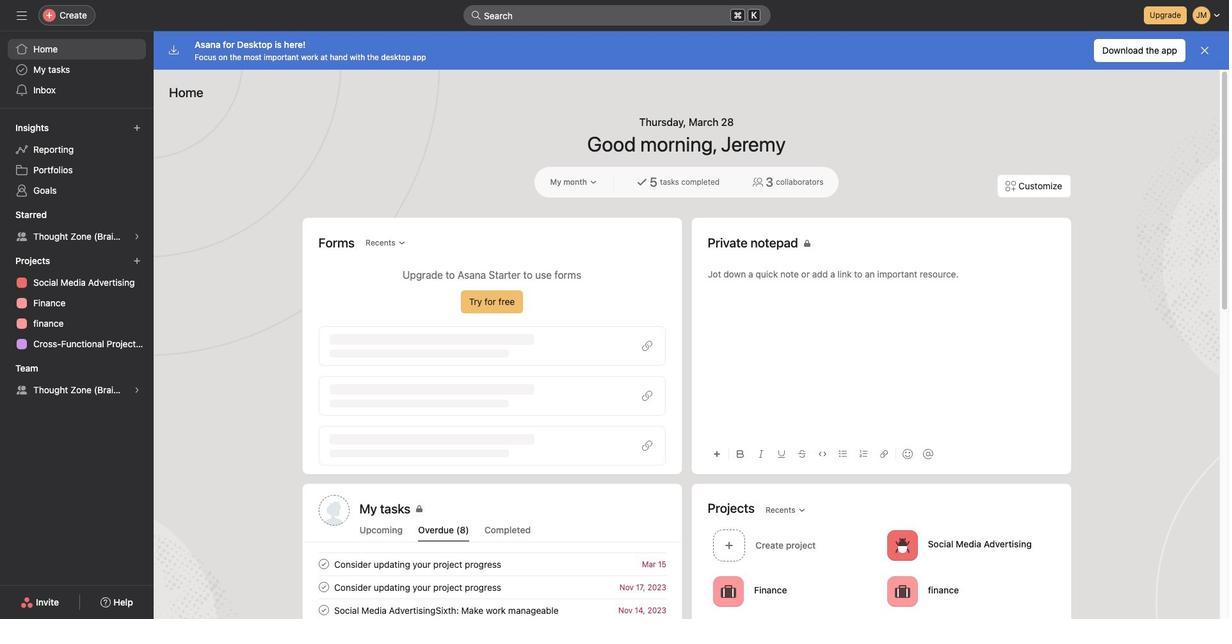 Task type: locate. For each thing, give the bounding box(es) containing it.
1 mark complete image from the top
[[316, 580, 331, 596]]

0 vertical spatial mark complete image
[[316, 580, 331, 596]]

code image
[[819, 451, 826, 459]]

Mark complete checkbox
[[316, 557, 331, 573]]

1 vertical spatial mark complete image
[[316, 603, 331, 619]]

teams element
[[0, 357, 154, 403]]

None field
[[464, 5, 771, 26]]

2 mark complete image from the top
[[316, 603, 331, 619]]

at mention image
[[923, 450, 933, 460]]

mark complete image for second mark complete checkbox from the bottom of the page
[[316, 580, 331, 596]]

strikethrough image
[[798, 451, 806, 459]]

projects element
[[0, 250, 154, 357]]

list item
[[708, 526, 882, 565], [303, 553, 682, 576], [303, 576, 682, 599], [303, 599, 682, 620]]

hide sidebar image
[[17, 10, 27, 20]]

Mark complete checkbox
[[316, 580, 331, 596], [316, 603, 331, 619]]

mark complete image
[[316, 580, 331, 596], [316, 603, 331, 619]]

numbered list image
[[860, 451, 867, 459]]

new project or portfolio image
[[133, 257, 141, 265]]

toolbar
[[708, 440, 1055, 469]]

insert an object image
[[713, 451, 721, 459]]

bug image
[[895, 538, 910, 554]]

briefcase image
[[895, 584, 910, 600]]

mark complete image for 2nd mark complete checkbox from the top
[[316, 603, 331, 619]]

global element
[[0, 31, 154, 108]]

see details, thought zone (brainstorm space) image
[[133, 387, 141, 394]]

prominent image
[[471, 10, 482, 20]]

starred element
[[0, 204, 154, 250]]

link image
[[880, 451, 888, 459]]

briefcase image
[[721, 584, 736, 600]]

1 vertical spatial mark complete checkbox
[[316, 603, 331, 619]]

0 vertical spatial mark complete checkbox
[[316, 580, 331, 596]]

insights element
[[0, 117, 154, 204]]

2 mark complete checkbox from the top
[[316, 603, 331, 619]]



Task type: describe. For each thing, give the bounding box(es) containing it.
underline image
[[778, 451, 785, 459]]

dismiss image
[[1200, 45, 1210, 56]]

italics image
[[757, 451, 765, 459]]

Search tasks, projects, and more text field
[[464, 5, 771, 26]]

see details, thought zone (brainstorm space) image
[[133, 233, 141, 241]]

bulleted list image
[[839, 451, 847, 459]]

bold image
[[737, 451, 744, 459]]

new insights image
[[133, 124, 141, 132]]

1 mark complete checkbox from the top
[[316, 580, 331, 596]]

add profile photo image
[[319, 496, 349, 526]]

mark complete image
[[316, 557, 331, 573]]



Task type: vqa. For each thing, say whether or not it's contained in the screenshot.
time period
no



